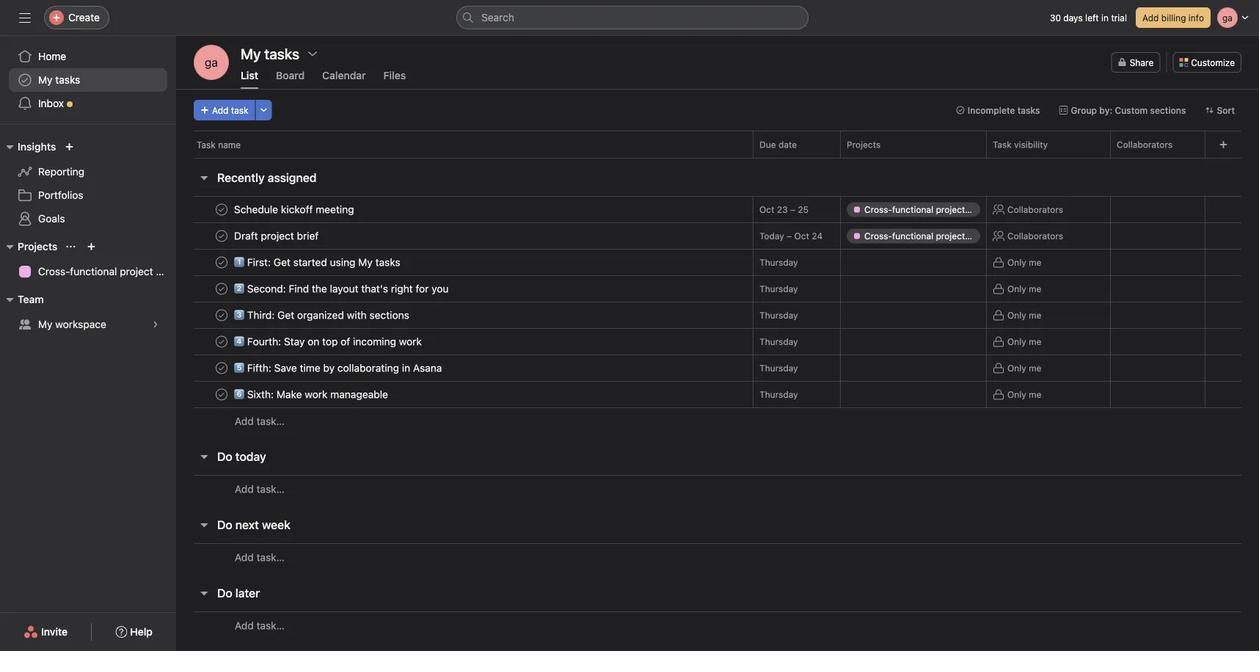 Task type: locate. For each thing, give the bounding box(es) containing it.
task left name
[[197, 139, 216, 150]]

only for linked projects for 4️⃣ fourth: stay on top of incoming work cell
[[1008, 337, 1027, 347]]

1 vertical spatial my
[[38, 318, 53, 330]]

days
[[1064, 12, 1083, 23]]

2 vertical spatial completed checkbox
[[213, 386, 231, 403]]

5 thursday from the top
[[760, 363, 799, 373]]

5 me from the top
[[1029, 363, 1042, 373]]

2 my from the top
[[38, 318, 53, 330]]

0 vertical spatial completed checkbox
[[213, 307, 231, 324]]

task name column header
[[194, 131, 758, 158]]

completed image for 1️⃣ first: get started using my tasks text field
[[213, 254, 231, 271]]

2 do from the top
[[217, 518, 233, 532]]

4 thursday from the top
[[760, 337, 799, 347]]

completed image inside 5️⃣ fifth: save time by collaborating in asana cell
[[213, 359, 231, 377]]

1️⃣ first: get started using my tasks cell
[[176, 249, 754, 276]]

0 vertical spatial oct
[[760, 204, 775, 215]]

4️⃣ fourth: stay on top of incoming work cell
[[176, 328, 754, 355]]

1 add task… button from the top
[[235, 413, 285, 429]]

3 completed checkbox from the top
[[213, 254, 231, 271]]

only me
[[1008, 257, 1042, 268], [1008, 284, 1042, 294], [1008, 310, 1042, 320], [1008, 337, 1042, 347], [1008, 363, 1042, 373], [1008, 389, 1042, 400]]

collapse task list for this section image
[[198, 172, 210, 184], [198, 451, 210, 463], [198, 519, 210, 531], [198, 587, 210, 599]]

add task… button down later
[[235, 618, 285, 634]]

my up inbox
[[38, 74, 53, 86]]

add task… row for do next week
[[176, 543, 1260, 571]]

completed image inside 1️⃣ first: get started using my tasks cell
[[213, 254, 231, 271]]

add
[[1143, 12, 1160, 23], [212, 105, 229, 115], [235, 415, 254, 427], [235, 483, 254, 495], [235, 551, 254, 563], [235, 620, 254, 632]]

task… up week
[[257, 483, 285, 495]]

completed checkbox inside 3️⃣ third: get organized with sections cell
[[213, 307, 231, 324]]

3 completed image from the top
[[213, 359, 231, 377]]

do for do today
[[217, 450, 233, 464]]

task…
[[257, 415, 285, 427], [257, 483, 285, 495], [257, 551, 285, 563], [257, 620, 285, 632]]

1 completed image from the top
[[213, 201, 231, 218]]

my
[[38, 74, 53, 86], [38, 318, 53, 330]]

4 add task… from the top
[[235, 620, 285, 632]]

do left next
[[217, 518, 233, 532]]

6️⃣ sixth: make work manageable cell
[[176, 381, 754, 408]]

1 horizontal spatial projects
[[847, 139, 881, 150]]

3 completed image from the top
[[213, 280, 231, 298]]

2 add task… row from the top
[[176, 475, 1260, 503]]

1 my from the top
[[38, 74, 53, 86]]

linked projects for 4️⃣ fourth: stay on top of incoming work cell
[[841, 328, 987, 355]]

1 horizontal spatial tasks
[[1018, 105, 1041, 115]]

task… inside header recently assigned "tree grid"
[[257, 415, 285, 427]]

1 add task… from the top
[[235, 415, 285, 427]]

2 vertical spatial collaborators
[[1008, 231, 1064, 241]]

do later
[[217, 586, 260, 600]]

Completed checkbox
[[213, 307, 231, 324], [213, 333, 231, 351], [213, 386, 231, 403]]

collapse task list for this section image left next
[[198, 519, 210, 531]]

only me for linked projects for 2️⃣ second: find the layout that's right for you cell on the top of page
[[1008, 284, 1042, 294]]

0 vertical spatial collaborators
[[1117, 139, 1173, 150]]

3 only from the top
[[1008, 310, 1027, 320]]

1 only from the top
[[1008, 257, 1027, 268]]

tasks down home
[[55, 74, 80, 86]]

4 task… from the top
[[257, 620, 285, 632]]

do inside button
[[217, 518, 233, 532]]

me for linked projects for 5️⃣ fifth: save time by collaborating in asana cell
[[1029, 363, 1042, 373]]

6 only me from the top
[[1008, 389, 1042, 400]]

share button
[[1112, 52, 1161, 73]]

4 add task… button from the top
[[235, 618, 285, 634]]

me for "linked projects for 3️⃣ third: get organized with sections" cell
[[1029, 310, 1042, 320]]

search button
[[457, 6, 809, 29]]

home
[[38, 50, 66, 62]]

4 completed image from the top
[[213, 386, 231, 403]]

show options image
[[307, 48, 319, 59]]

sort
[[1218, 105, 1236, 115]]

1 completed checkbox from the top
[[213, 201, 231, 218]]

add task… up today
[[235, 415, 285, 427]]

1 do from the top
[[217, 450, 233, 464]]

insights
[[18, 141, 56, 153]]

collapse task list for this section image left do later "button"
[[198, 587, 210, 599]]

thursday
[[760, 257, 799, 268], [760, 284, 799, 294], [760, 310, 799, 320], [760, 337, 799, 347], [760, 363, 799, 373], [760, 389, 799, 400]]

sort button
[[1199, 100, 1242, 120]]

task… for next
[[257, 551, 285, 563]]

Schedule kickoff meeting text field
[[231, 202, 359, 217]]

info
[[1189, 12, 1205, 23]]

completed checkbox inside draft project brief cell
[[213, 227, 231, 245]]

add down next
[[235, 551, 254, 563]]

0 vertical spatial do
[[217, 450, 233, 464]]

do left today
[[217, 450, 233, 464]]

row containing task name
[[176, 131, 1260, 158]]

my inside my workspace link
[[38, 318, 53, 330]]

week
[[262, 518, 291, 532]]

help button
[[106, 619, 162, 645]]

add task… button down do next week
[[235, 550, 285, 566]]

list link
[[241, 69, 258, 89]]

my inside the my tasks link
[[38, 74, 53, 86]]

2 completed checkbox from the top
[[213, 227, 231, 245]]

add down later
[[235, 620, 254, 632]]

1 vertical spatial do
[[217, 518, 233, 532]]

4️⃣ Fourth: Stay on top of incoming work text field
[[231, 334, 426, 349]]

me for linked projects for 4️⃣ fourth: stay on top of incoming work cell
[[1029, 337, 1042, 347]]

completed image
[[213, 254, 231, 271], [213, 333, 231, 351], [213, 359, 231, 377], [213, 386, 231, 403]]

4 completed image from the top
[[213, 307, 231, 324]]

invite
[[41, 626, 68, 638]]

2 vertical spatial do
[[217, 586, 233, 600]]

completed image inside 6️⃣ sixth: make work manageable cell
[[213, 386, 231, 403]]

add inside "button"
[[1143, 12, 1160, 23]]

do for do next week
[[217, 518, 233, 532]]

2 thursday from the top
[[760, 284, 799, 294]]

4 me from the top
[[1029, 337, 1042, 347]]

visibility
[[1015, 139, 1048, 150]]

completed image for 6️⃣ sixth: make work manageable text field
[[213, 386, 231, 403]]

linked projects for 3️⃣ third: get organized with sections cell
[[841, 302, 987, 329]]

– left 25
[[791, 204, 796, 215]]

3 thursday from the top
[[760, 310, 799, 320]]

board link
[[276, 69, 305, 89]]

1 horizontal spatial task
[[993, 139, 1012, 150]]

5 only from the top
[[1008, 363, 1027, 373]]

projects
[[847, 139, 881, 150], [18, 240, 58, 253]]

2 only me from the top
[[1008, 284, 1042, 294]]

row
[[176, 131, 1260, 158], [194, 157, 1242, 159], [176, 195, 1260, 224], [176, 221, 1260, 251], [176, 248, 1260, 277], [176, 274, 1260, 304], [176, 301, 1260, 330], [176, 327, 1260, 356], [176, 353, 1260, 383], [176, 380, 1260, 409]]

tasks inside global element
[[55, 74, 80, 86]]

5️⃣ fifth: save time by collaborating in asana cell
[[176, 355, 754, 382]]

completed checkbox inside 2️⃣ second: find the layout that's right for you cell
[[213, 280, 231, 298]]

5 only me from the top
[[1008, 363, 1042, 373]]

only
[[1008, 257, 1027, 268], [1008, 284, 1027, 294], [1008, 310, 1027, 320], [1008, 337, 1027, 347], [1008, 363, 1027, 373], [1008, 389, 1027, 400]]

cross-
[[38, 265, 70, 278]]

tasks for incomplete tasks
[[1018, 105, 1041, 115]]

3 only me from the top
[[1008, 310, 1042, 320]]

2 completed image from the top
[[213, 227, 231, 245]]

list
[[241, 69, 258, 81]]

completed checkbox for 3️⃣ third: get organized with sections text box
[[213, 307, 231, 324]]

completed image inside schedule kickoff meeting cell
[[213, 201, 231, 218]]

4 add task… row from the top
[[176, 612, 1260, 639]]

6 only from the top
[[1008, 389, 1027, 400]]

task… down later
[[257, 620, 285, 632]]

completed image inside 2️⃣ second: find the layout that's right for you cell
[[213, 280, 231, 298]]

my workspace link
[[9, 313, 167, 336]]

3 me from the top
[[1029, 310, 1042, 320]]

1 horizontal spatial oct
[[795, 231, 810, 241]]

4 collapse task list for this section image from the top
[[198, 587, 210, 599]]

completed checkbox inside 4️⃣ fourth: stay on top of incoming work cell
[[213, 333, 231, 351]]

completed image inside 3️⃣ third: get organized with sections cell
[[213, 307, 231, 324]]

ga button
[[194, 45, 229, 80]]

add task… button up today
[[235, 413, 285, 429]]

6 me from the top
[[1029, 389, 1042, 400]]

thursday for 4️⃣ fourth: stay on top of incoming work cell
[[760, 337, 799, 347]]

collaborators
[[1117, 139, 1173, 150], [1008, 204, 1064, 215], [1008, 231, 1064, 241]]

task for task visibility
[[993, 139, 1012, 150]]

files link
[[384, 69, 406, 89]]

1 thursday from the top
[[760, 257, 799, 268]]

only me for linked projects for 6️⃣ sixth: make work manageable cell
[[1008, 389, 1042, 400]]

3 completed checkbox from the top
[[213, 386, 231, 403]]

add left billing
[[1143, 12, 1160, 23]]

5 completed checkbox from the top
[[213, 359, 231, 377]]

only me for linked projects for 5️⃣ fifth: save time by collaborating in asana cell
[[1008, 363, 1042, 373]]

completed image for 2️⃣ second: find the layout that's right for you 'text box'
[[213, 280, 231, 298]]

add task… inside header recently assigned "tree grid"
[[235, 415, 285, 427]]

customize
[[1192, 57, 1236, 68]]

my for my workspace
[[38, 318, 53, 330]]

only me for "linked projects for 3️⃣ third: get organized with sections" cell
[[1008, 310, 1042, 320]]

add task… button
[[235, 413, 285, 429], [235, 481, 285, 497], [235, 550, 285, 566], [235, 618, 285, 634]]

completed image for the schedule kickoff meeting "text box"
[[213, 201, 231, 218]]

completed checkbox inside schedule kickoff meeting cell
[[213, 201, 231, 218]]

– right today
[[787, 231, 792, 241]]

Completed checkbox
[[213, 201, 231, 218], [213, 227, 231, 245], [213, 254, 231, 271], [213, 280, 231, 298], [213, 359, 231, 377]]

2 completed image from the top
[[213, 333, 231, 351]]

add task…
[[235, 415, 285, 427], [235, 483, 285, 495], [235, 551, 285, 563], [235, 620, 285, 632]]

3 do from the top
[[217, 586, 233, 600]]

2 task from the left
[[993, 139, 1012, 150]]

1 vertical spatial projects
[[18, 240, 58, 253]]

0 horizontal spatial task
[[197, 139, 216, 150]]

task… down week
[[257, 551, 285, 563]]

hide sidebar image
[[19, 12, 31, 23]]

completed image for 5️⃣ fifth: save time by collaborating in asana text box
[[213, 359, 231, 377]]

add task… button inside header recently assigned "tree grid"
[[235, 413, 285, 429]]

1 add task… row from the top
[[176, 407, 1260, 435]]

4 only from the top
[[1008, 337, 1027, 347]]

1 vertical spatial collaborators
[[1008, 204, 1064, 215]]

calendar link
[[322, 69, 366, 89]]

1 task from the left
[[197, 139, 216, 150]]

invite button
[[14, 619, 77, 645]]

add billing info button
[[1136, 7, 1211, 28]]

2 me from the top
[[1029, 284, 1042, 294]]

share
[[1130, 57, 1154, 68]]

–
[[791, 204, 796, 215], [787, 231, 792, 241]]

do today button
[[217, 443, 266, 470]]

completed checkbox for draft project brief text field
[[213, 227, 231, 245]]

collapse task list for this section image down task name
[[198, 172, 210, 184]]

oct left the 23
[[760, 204, 775, 215]]

add task… down today
[[235, 483, 285, 495]]

group by: custom sections
[[1071, 105, 1187, 115]]

1 completed image from the top
[[213, 254, 231, 271]]

0 vertical spatial –
[[791, 204, 796, 215]]

add task… button for next
[[235, 550, 285, 566]]

linked projects for 6️⃣ sixth: make work manageable cell
[[841, 381, 987, 408]]

3 add task… button from the top
[[235, 550, 285, 566]]

2 add task… button from the top
[[235, 481, 285, 497]]

oct left 24
[[795, 231, 810, 241]]

task… for later
[[257, 620, 285, 632]]

add inside header recently assigned "tree grid"
[[235, 415, 254, 427]]

tasks for my tasks
[[55, 74, 80, 86]]

do left later
[[217, 586, 233, 600]]

task for task name
[[197, 139, 216, 150]]

3 collapse task list for this section image from the top
[[198, 519, 210, 531]]

add up do today
[[235, 415, 254, 427]]

2 collapse task list for this section image from the top
[[198, 451, 210, 463]]

1 collapse task list for this section image from the top
[[198, 172, 210, 184]]

task… up today
[[257, 415, 285, 427]]

do inside button
[[217, 450, 233, 464]]

tasks up visibility
[[1018, 105, 1041, 115]]

1 completed checkbox from the top
[[213, 307, 231, 324]]

2 add task… from the top
[[235, 483, 285, 495]]

1 vertical spatial completed checkbox
[[213, 333, 231, 351]]

tasks inside dropdown button
[[1018, 105, 1041, 115]]

completed checkbox for 2️⃣ second: find the layout that's right for you 'text box'
[[213, 280, 231, 298]]

add task… row
[[176, 407, 1260, 435], [176, 475, 1260, 503], [176, 543, 1260, 571], [176, 612, 1260, 639]]

4 completed checkbox from the top
[[213, 280, 231, 298]]

0 horizontal spatial projects
[[18, 240, 58, 253]]

insights button
[[0, 138, 56, 156]]

add task… button down today
[[235, 481, 285, 497]]

2 completed checkbox from the top
[[213, 333, 231, 351]]

completed checkbox inside 1️⃣ first: get started using my tasks cell
[[213, 254, 231, 271]]

do
[[217, 450, 233, 464], [217, 518, 233, 532], [217, 586, 233, 600]]

recently
[[217, 171, 265, 185]]

3 task… from the top
[[257, 551, 285, 563]]

1 vertical spatial tasks
[[1018, 105, 1041, 115]]

1 task… from the top
[[257, 415, 285, 427]]

0 horizontal spatial tasks
[[55, 74, 80, 86]]

do for do later
[[217, 586, 233, 600]]

6 thursday from the top
[[760, 389, 799, 400]]

completed image
[[213, 201, 231, 218], [213, 227, 231, 245], [213, 280, 231, 298], [213, 307, 231, 324]]

tasks
[[55, 74, 80, 86], [1018, 105, 1041, 115]]

goals
[[38, 213, 65, 225]]

collaborators for 25
[[1008, 204, 1064, 215]]

completed checkbox inside 6️⃣ sixth: make work manageable cell
[[213, 386, 231, 403]]

oct
[[760, 204, 775, 215], [795, 231, 810, 241]]

0 vertical spatial my
[[38, 74, 53, 86]]

3 add task… from the top
[[235, 551, 285, 563]]

my down team
[[38, 318, 53, 330]]

do later button
[[217, 580, 260, 606]]

task inside column header
[[197, 139, 216, 150]]

completed checkbox inside 5️⃣ fifth: save time by collaborating in asana cell
[[213, 359, 231, 377]]

completed checkbox for the schedule kickoff meeting "text box"
[[213, 201, 231, 218]]

add task… down do next week
[[235, 551, 285, 563]]

30 days left in trial
[[1050, 12, 1128, 23]]

projects element
[[0, 233, 176, 286]]

by:
[[1100, 105, 1113, 115]]

linked projects for 5️⃣ fifth: save time by collaborating in asana cell
[[841, 355, 987, 382]]

add task
[[212, 105, 249, 115]]

2 only from the top
[[1008, 284, 1027, 294]]

do inside "button"
[[217, 586, 233, 600]]

3 add task… row from the top
[[176, 543, 1260, 571]]

completed checkbox for 6️⃣ sixth: make work manageable text field
[[213, 386, 231, 403]]

task left visibility
[[993, 139, 1012, 150]]

reporting link
[[9, 160, 167, 184]]

2 task… from the top
[[257, 483, 285, 495]]

add task… down later
[[235, 620, 285, 632]]

0 vertical spatial tasks
[[55, 74, 80, 86]]

collapse task list for this section image left do today button
[[198, 451, 210, 463]]

add left task
[[212, 105, 229, 115]]

completed image inside 4️⃣ fourth: stay on top of incoming work cell
[[213, 333, 231, 351]]

completed image inside draft project brief cell
[[213, 227, 231, 245]]

4 only me from the top
[[1008, 337, 1042, 347]]

me
[[1029, 257, 1042, 268], [1029, 284, 1042, 294], [1029, 310, 1042, 320], [1029, 337, 1042, 347], [1029, 363, 1042, 373], [1029, 389, 1042, 400]]



Task type: describe. For each thing, give the bounding box(es) containing it.
search
[[482, 11, 515, 23]]

new project or portfolio image
[[87, 242, 96, 251]]

plan
[[156, 265, 176, 278]]

2️⃣ Second: Find the layout that's right for you text field
[[231, 282, 453, 296]]

goals link
[[9, 207, 167, 231]]

portfolios link
[[9, 184, 167, 207]]

my tasks
[[38, 74, 80, 86]]

add field image
[[1220, 140, 1229, 149]]

my tasks link
[[9, 68, 167, 92]]

custom
[[1115, 105, 1148, 115]]

1️⃣ First: Get started using My tasks text field
[[231, 255, 405, 270]]

add down do today
[[235, 483, 254, 495]]

draft project brief cell
[[176, 222, 754, 250]]

task
[[231, 105, 249, 115]]

0 horizontal spatial oct
[[760, 204, 775, 215]]

recently assigned
[[217, 171, 317, 185]]

6️⃣ Sixth: Make work manageable text field
[[231, 387, 393, 402]]

completed image for draft project brief text field
[[213, 227, 231, 245]]

help
[[130, 626, 153, 638]]

thursday for 5️⃣ fifth: save time by collaborating in asana cell
[[760, 363, 799, 373]]

name
[[218, 139, 241, 150]]

header recently assigned tree grid
[[176, 195, 1260, 435]]

do today
[[217, 450, 266, 464]]

thursday for 2️⃣ second: find the layout that's right for you cell at the top of the page
[[760, 284, 799, 294]]

do next week
[[217, 518, 291, 532]]

billing
[[1162, 12, 1187, 23]]

group by: custom sections button
[[1053, 100, 1193, 120]]

add task… row for do later
[[176, 612, 1260, 639]]

task name
[[197, 139, 241, 150]]

completed image for the 4️⃣ fourth: stay on top of incoming work text field
[[213, 333, 231, 351]]

group
[[1071, 105, 1098, 115]]

add task button
[[194, 100, 255, 120]]

more actions image
[[260, 106, 268, 115]]

add task… for next
[[235, 551, 285, 563]]

row containing today
[[176, 221, 1260, 251]]

do next week button
[[217, 512, 291, 538]]

5️⃣ Fifth: Save time by collaborating in Asana text field
[[231, 361, 447, 376]]

portfolios
[[38, 189, 83, 201]]

later
[[236, 586, 260, 600]]

2️⃣ second: find the layout that's right for you cell
[[176, 275, 754, 302]]

sections
[[1151, 105, 1187, 115]]

add task… row for do today
[[176, 475, 1260, 503]]

completed image for 3️⃣ third: get organized with sections text box
[[213, 307, 231, 324]]

projects inside dropdown button
[[18, 240, 58, 253]]

trial
[[1112, 12, 1128, 23]]

cross-functional project plan link
[[9, 260, 176, 283]]

new image
[[65, 142, 74, 151]]

functional
[[70, 265, 117, 278]]

0 vertical spatial projects
[[847, 139, 881, 150]]

project
[[120, 265, 153, 278]]

row containing oct 23
[[176, 195, 1260, 224]]

25
[[798, 204, 809, 215]]

next
[[236, 518, 259, 532]]

team button
[[0, 291, 44, 308]]

insights element
[[0, 134, 176, 233]]

completed checkbox for 5️⃣ fifth: save time by collaborating in asana text box
[[213, 359, 231, 377]]

thursday for 6️⃣ sixth: make work manageable cell
[[760, 389, 799, 400]]

my workspace
[[38, 318, 106, 330]]

reporting
[[38, 166, 85, 178]]

add task… for later
[[235, 620, 285, 632]]

workspace
[[55, 318, 106, 330]]

only for linked projects for 2️⃣ second: find the layout that's right for you cell on the top of page
[[1008, 284, 1027, 294]]

1 only me from the top
[[1008, 257, 1042, 268]]

only for linked projects for 6️⃣ sixth: make work manageable cell
[[1008, 389, 1027, 400]]

files
[[384, 69, 406, 81]]

oct 23 – 25
[[760, 204, 809, 215]]

recently assigned button
[[217, 164, 317, 191]]

cross-functional project plan
[[38, 265, 176, 278]]

30
[[1050, 12, 1062, 23]]

1 vertical spatial –
[[787, 231, 792, 241]]

calendar
[[322, 69, 366, 81]]

add task… button for today
[[235, 481, 285, 497]]

3️⃣ Third: Get organized with sections text field
[[231, 308, 414, 323]]

collapse task list for this section image for recently assigned
[[198, 172, 210, 184]]

today
[[236, 450, 266, 464]]

left
[[1086, 12, 1100, 23]]

collapse task list for this section image for do next week
[[198, 519, 210, 531]]

completed checkbox for 1️⃣ first: get started using my tasks text field
[[213, 254, 231, 271]]

only for "linked projects for 3️⃣ third: get organized with sections" cell
[[1008, 310, 1027, 320]]

my tasks
[[241, 45, 300, 62]]

add billing info
[[1143, 12, 1205, 23]]

add inside button
[[212, 105, 229, 115]]

in
[[1102, 12, 1109, 23]]

my for my tasks
[[38, 74, 53, 86]]

only me for linked projects for 4️⃣ fourth: stay on top of incoming work cell
[[1008, 337, 1042, 347]]

only for linked projects for 5️⃣ fifth: save time by collaborating in asana cell
[[1008, 363, 1027, 373]]

create button
[[44, 6, 109, 29]]

add task… for today
[[235, 483, 285, 495]]

create
[[68, 11, 100, 23]]

inbox
[[38, 97, 64, 109]]

incomplete
[[968, 105, 1016, 115]]

schedule kickoff meeting cell
[[176, 196, 754, 223]]

thursday for 3️⃣ third: get organized with sections cell
[[760, 310, 799, 320]]

me for linked projects for 6️⃣ sixth: make work manageable cell
[[1029, 389, 1042, 400]]

me for linked projects for 2️⃣ second: find the layout that's right for you cell on the top of page
[[1029, 284, 1042, 294]]

team
[[18, 293, 44, 305]]

collaborators for 24
[[1008, 231, 1064, 241]]

3️⃣ third: get organized with sections cell
[[176, 302, 754, 329]]

collapse task list for this section image for do today
[[198, 451, 210, 463]]

see details, my workspace image
[[151, 320, 160, 329]]

1 me from the top
[[1029, 257, 1042, 268]]

ga
[[205, 55, 218, 69]]

24
[[812, 231, 823, 241]]

Draft project brief text field
[[231, 229, 323, 243]]

global element
[[0, 36, 176, 124]]

search list box
[[457, 6, 809, 29]]

customize button
[[1173, 52, 1242, 73]]

23
[[777, 204, 788, 215]]

home link
[[9, 45, 167, 68]]

completed checkbox for the 4️⃣ fourth: stay on top of incoming work text field
[[213, 333, 231, 351]]

1 vertical spatial oct
[[795, 231, 810, 241]]

today
[[760, 231, 785, 241]]

add task… button for later
[[235, 618, 285, 634]]

show options, current sort, top image
[[66, 242, 75, 251]]

date
[[779, 139, 797, 150]]

due date
[[760, 139, 797, 150]]

task visibility
[[993, 139, 1048, 150]]

today – oct 24
[[760, 231, 823, 241]]

due
[[760, 139, 776, 150]]

assigned
[[268, 171, 317, 185]]

board
[[276, 69, 305, 81]]

thursday for 1️⃣ first: get started using my tasks cell
[[760, 257, 799, 268]]

incomplete tasks button
[[950, 100, 1047, 120]]

teams element
[[0, 286, 176, 339]]

inbox link
[[9, 92, 167, 115]]

task… for today
[[257, 483, 285, 495]]

collapse task list for this section image for do later
[[198, 587, 210, 599]]

incomplete tasks
[[968, 105, 1041, 115]]

linked projects for 2️⃣ second: find the layout that's right for you cell
[[841, 275, 987, 302]]

projects button
[[0, 238, 58, 255]]



Task type: vqa. For each thing, say whether or not it's contained in the screenshot.
the left 'Projects'
yes



